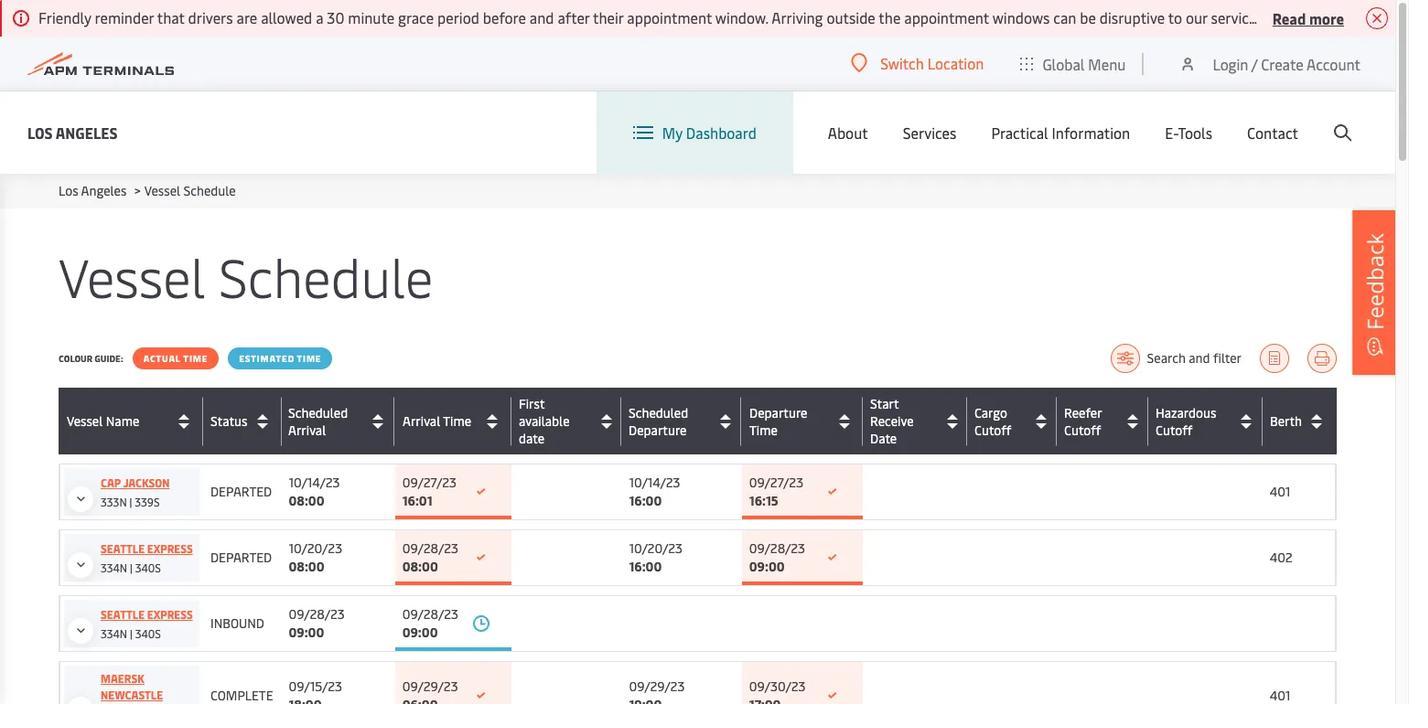 Task type: vqa. For each thing, say whether or not it's contained in the screenshot.
Enter
no



Task type: locate. For each thing, give the bounding box(es) containing it.
time for actual time
[[183, 352, 208, 365]]

|
[[130, 495, 132, 510], [130, 561, 133, 576], [130, 627, 133, 642]]

los angeles link
[[27, 121, 118, 144], [59, 182, 127, 200]]

first available date for 2nd "status" button from the right scheduled arrival button
[[519, 395, 570, 448]]

10/20/23 for 16:00
[[629, 540, 683, 558]]

2 10/20/23 from the left
[[629, 540, 683, 558]]

global
[[1043, 54, 1085, 74]]

actual
[[143, 352, 181, 365]]

1 reefer from the left
[[1064, 404, 1102, 422]]

departed up inbound
[[210, 549, 272, 567]]

1 horizontal spatial 09/27/23
[[750, 474, 804, 492]]

09/28/23 down 16:15
[[750, 540, 806, 558]]

1 arrival time button from the left
[[402, 407, 507, 436]]

334n
[[101, 561, 127, 576], [101, 627, 127, 642]]

seattle up maersk
[[101, 608, 145, 623]]

vessel
[[144, 182, 180, 200], [59, 240, 205, 312], [67, 413, 103, 430], [67, 413, 103, 430]]

0 horizontal spatial 09/29/23
[[402, 678, 458, 696]]

1 horizontal spatial 09:00
[[402, 624, 438, 642]]

1 vertical spatial seattle express 334n | 340s
[[101, 608, 193, 642]]

340s for inbound
[[135, 627, 161, 642]]

1 horizontal spatial los
[[59, 182, 78, 200]]

| down cap jackson 333n | 339s
[[130, 561, 133, 576]]

scheduled for 2nd "status" button from the right scheduled arrival button
[[289, 404, 349, 422]]

2 340s from the top
[[135, 627, 161, 642]]

340s for departed
[[135, 561, 161, 576]]

1 vertical spatial 340s
[[135, 627, 161, 642]]

1 berth button from the left
[[1270, 407, 1332, 436]]

angeles left the '>'
[[81, 182, 127, 200]]

0 horizontal spatial 09/28/23 09:00
[[289, 606, 345, 642]]

09/28/23 09:00 down 09/28/23 08:00
[[402, 606, 459, 642]]

2 departed from the top
[[210, 549, 272, 567]]

cap
[[101, 476, 121, 491]]

departed for 10/20/23
[[210, 549, 272, 567]]

2 | from the top
[[130, 561, 133, 576]]

start receive date for start receive date button related to 2nd "status" button from the right
[[871, 395, 914, 448]]

1 departed from the top
[[210, 483, 272, 501]]

09:00 down 16:15
[[750, 558, 785, 576]]

reefer cutoff button
[[1064, 404, 1144, 439], [1065, 404, 1144, 439]]

reefer cutoff button for start receive date button related to 2nd "status" button from the right cargo cutoff button
[[1064, 404, 1144, 439]]

1 cutoff from the left
[[975, 422, 1012, 439]]

10/20/23 16:00
[[629, 540, 683, 576]]

reefer cutoff for reefer cutoff button for cargo cutoff button related to second "status" button's start receive date button
[[1065, 404, 1102, 439]]

| up maersk
[[130, 627, 133, 642]]

scheduled departure button for second "status" button's start receive date button departure time button
[[629, 404, 737, 439]]

scheduled departure button
[[629, 404, 737, 439], [629, 404, 738, 439]]

first available date for second "status" button's scheduled arrival button
[[519, 395, 570, 448]]

global menu
[[1043, 54, 1126, 74]]

scheduled departure button for start receive date button related to 2nd "status" button from the right departure time button
[[629, 404, 738, 439]]

09/27/23 for 16:01
[[402, 474, 457, 492]]

receive
[[871, 413, 914, 430], [871, 413, 914, 430]]

09/28/23 09:00
[[750, 540, 806, 576], [289, 606, 345, 642], [402, 606, 459, 642]]

340s up maersk
[[135, 627, 161, 642]]

express
[[147, 542, 193, 557], [147, 608, 193, 623]]

10/14/23 up "10/20/23 08:00"
[[289, 474, 340, 492]]

1 vertical spatial express
[[147, 608, 193, 623]]

09/27/23 16:01
[[402, 474, 457, 510]]

berth button
[[1270, 407, 1332, 436], [1271, 407, 1332, 436]]

340s down 339s
[[135, 561, 161, 576]]

09/28/23 09:00 down 16:15
[[750, 540, 806, 576]]

08:00
[[289, 493, 325, 510], [289, 558, 325, 576], [402, 558, 438, 576]]

1 vertical spatial 334n
[[101, 627, 127, 642]]

vessel name button
[[67, 407, 199, 436], [67, 407, 199, 436]]

cutoff
[[975, 422, 1012, 439], [975, 422, 1012, 439], [1064, 422, 1101, 439], [1065, 422, 1102, 439], [1156, 422, 1193, 439], [1156, 422, 1193, 439]]

login / create account link
[[1180, 37, 1361, 91]]

first available date
[[519, 395, 570, 448], [519, 395, 570, 448]]

arrival time for arrival time button related to second "status" button's scheduled arrival button
[[403, 413, 472, 430]]

09:00
[[750, 558, 785, 576], [289, 624, 324, 642], [402, 624, 438, 642]]

0 horizontal spatial time
[[183, 352, 208, 365]]

guide:
[[95, 352, 123, 365]]

my
[[663, 123, 683, 143]]

2 cargo cutoff button from the left
[[975, 404, 1053, 439]]

2 horizontal spatial 09:00
[[750, 558, 785, 576]]

2 time from the left
[[297, 352, 322, 365]]

0 horizontal spatial 09:00
[[289, 624, 324, 642]]

cargo for cargo cutoff button related to second "status" button's start receive date button
[[975, 404, 1008, 422]]

09/28/23
[[402, 540, 459, 558], [750, 540, 806, 558], [289, 606, 345, 623], [402, 606, 459, 623]]

2 first available date button from the left
[[519, 395, 617, 448]]

09/28/23 down "10/20/23 08:00"
[[289, 606, 345, 623]]

1 10/14/23 from the left
[[289, 474, 340, 492]]

| inside cap jackson 333n | 339s
[[130, 495, 132, 510]]

1 vertical spatial angeles
[[81, 182, 127, 200]]

scheduled
[[288, 404, 348, 422], [289, 404, 349, 422], [629, 404, 689, 422], [629, 404, 689, 422]]

1 berth from the left
[[1270, 413, 1303, 430]]

seattle express 334n | 340s for departed
[[101, 542, 193, 576]]

departure time button for second "status" button's start receive date button
[[750, 404, 859, 439]]

cargo cutoff button
[[975, 404, 1053, 439], [975, 404, 1053, 439]]

0 vertical spatial los
[[27, 122, 53, 142]]

account
[[1307, 54, 1361, 74]]

express for departed
[[147, 542, 193, 557]]

1 | from the top
[[130, 495, 132, 510]]

0 horizontal spatial 10/20/23
[[289, 540, 342, 558]]

402
[[1270, 549, 1293, 567]]

scheduled arrival
[[288, 404, 348, 439], [289, 404, 349, 439]]

information
[[1052, 123, 1131, 143]]

2 express from the top
[[147, 608, 193, 623]]

angeles for los angeles > vessel schedule
[[81, 182, 127, 200]]

16:00 for 10/14/23 16:00
[[629, 493, 662, 510]]

1 vertical spatial departed
[[210, 549, 272, 567]]

hazardous cutoff button for berth button related to start receive date button related to 2nd "status" button from the right cargo cutoff button
[[1156, 404, 1259, 439]]

09:00 down 09/28/23 08:00
[[402, 624, 438, 642]]

16:00 up 10/20/23 16:00
[[629, 493, 662, 510]]

10/20/23 for 08:00
[[289, 540, 342, 558]]

2 reefer cutoff button from the left
[[1065, 404, 1144, 439]]

2 seattle from the top
[[101, 608, 145, 623]]

time right estimated
[[297, 352, 322, 365]]

reefer cutoff for start receive date button related to 2nd "status" button from the right cargo cutoff button reefer cutoff button
[[1064, 404, 1102, 439]]

start receive date
[[871, 395, 914, 448], [871, 395, 914, 448]]

status
[[210, 413, 248, 430], [211, 413, 248, 430]]

estimated
[[239, 352, 295, 365]]

09/28/23 09:00 up 09/15/23
[[289, 606, 345, 642]]

09/27/23 up 16:01 in the bottom of the page
[[402, 474, 457, 492]]

16:00
[[629, 493, 662, 510], [629, 558, 662, 576]]

first available date button for arrival time button related to 2nd "status" button from the right scheduled arrival button
[[519, 395, 617, 448]]

1 express from the top
[[147, 542, 193, 557]]

los
[[27, 122, 53, 142], [59, 182, 78, 200]]

6 cutoff from the left
[[1156, 422, 1193, 439]]

1 first available date from the left
[[519, 395, 570, 448]]

seattle express 334n | 340s up maersk
[[101, 608, 193, 642]]

0 horizontal spatial los
[[27, 122, 53, 142]]

express down 339s
[[147, 542, 193, 557]]

start receive date button for second "status" button
[[871, 395, 963, 448]]

1 334n from the top
[[101, 561, 127, 576]]

scheduled arrival button for 2nd "status" button from the right
[[289, 404, 391, 439]]

2 10/14/23 from the left
[[629, 474, 681, 492]]

334n down 333n
[[101, 561, 127, 576]]

2 arrival time from the left
[[403, 413, 472, 430]]

2 arrival time button from the left
[[403, 407, 507, 436]]

1 09/27/23 from the left
[[402, 474, 457, 492]]

1 vertical spatial schedule
[[219, 240, 433, 312]]

0 vertical spatial angeles
[[56, 122, 118, 142]]

departed left 10/14/23 08:00
[[210, 483, 272, 501]]

0 vertical spatial 334n
[[101, 561, 127, 576]]

09/27/23 up 16:15
[[750, 474, 804, 492]]

1 cargo cutoff from the left
[[975, 404, 1012, 439]]

08:00 for 10/14/23 08:00
[[289, 493, 325, 510]]

16:00 inside 10/14/23 16:00
[[629, 493, 662, 510]]

09/29/23
[[402, 678, 458, 696], [629, 678, 685, 696]]

10/14/23 up 10/20/23 16:00
[[629, 474, 681, 492]]

hazardous cutoff
[[1156, 404, 1217, 439], [1156, 404, 1217, 439]]

1 cargo from the left
[[975, 404, 1008, 422]]

e-tools
[[1166, 123, 1213, 143]]

1 10/20/23 from the left
[[289, 540, 342, 558]]

1 status button from the left
[[210, 407, 277, 436]]

10/20/23
[[289, 540, 342, 558], [629, 540, 683, 558]]

1 horizontal spatial time
[[297, 352, 322, 365]]

334n up maersk
[[101, 627, 127, 642]]

2 reefer cutoff from the left
[[1065, 404, 1102, 439]]

334n for inbound
[[101, 627, 127, 642]]

status for second "status" button
[[211, 413, 248, 430]]

| for 09/28/23 09:00
[[130, 627, 133, 642]]

hazardous for berth button related to start receive date button related to 2nd "status" button from the right cargo cutoff button hazardous cutoff button
[[1156, 404, 1217, 422]]

2 cargo cutoff from the left
[[975, 404, 1012, 439]]

1 reefer cutoff button from the left
[[1064, 404, 1144, 439]]

0 horizontal spatial 09/27/23
[[402, 474, 457, 492]]

1 vertical spatial los
[[59, 182, 78, 200]]

1 departure time button from the left
[[750, 404, 859, 439]]

1 departure time from the left
[[750, 404, 808, 439]]

schedule
[[184, 182, 236, 200], [219, 240, 433, 312]]

angeles up los angeles > vessel schedule
[[56, 122, 118, 142]]

name for vessel name button corresponding to second "status" button
[[106, 413, 139, 430]]

0 vertical spatial 16:00
[[629, 493, 662, 510]]

1 arrival time from the left
[[402, 413, 471, 430]]

time
[[183, 352, 208, 365], [297, 352, 322, 365]]

departure time button
[[750, 404, 859, 439], [750, 404, 859, 439]]

1 horizontal spatial 09/28/23 09:00
[[402, 606, 459, 642]]

close alert image
[[1367, 7, 1389, 29]]

0 vertical spatial 340s
[[135, 561, 161, 576]]

2 berth from the left
[[1271, 413, 1303, 430]]

scheduled departure
[[629, 404, 689, 439], [629, 404, 689, 439]]

available
[[519, 413, 570, 430], [519, 413, 570, 430]]

1 first available date button from the left
[[519, 395, 617, 448]]

start receive date button
[[871, 395, 963, 448], [871, 395, 963, 448]]

4 cutoff from the left
[[1065, 422, 1102, 439]]

2 hazardous from the left
[[1156, 404, 1217, 422]]

09:00 up 09/15/23
[[289, 624, 324, 642]]

first for 2nd "status" button from the right scheduled arrival button
[[519, 395, 545, 413]]

reefer
[[1064, 404, 1102, 422], [1065, 404, 1102, 422]]

practical
[[992, 123, 1049, 143]]

seattle express 334n | 340s
[[101, 542, 193, 576], [101, 608, 193, 642]]

1 time from the left
[[183, 352, 208, 365]]

09/15/23
[[289, 678, 342, 696]]

2 09/29/23 from the left
[[629, 678, 685, 696]]

reefer cutoff
[[1064, 404, 1102, 439], [1065, 404, 1102, 439]]

1 cargo cutoff button from the left
[[975, 404, 1053, 439]]

1 reefer cutoff from the left
[[1064, 404, 1102, 439]]

date
[[519, 430, 545, 448], [519, 430, 545, 448]]

2 departure time button from the left
[[750, 404, 859, 439]]

los for los angeles > vessel schedule
[[59, 182, 78, 200]]

2 334n from the top
[[101, 627, 127, 642]]

cargo cutoff button for second "status" button's start receive date button
[[975, 404, 1053, 439]]

2 09/27/23 from the left
[[750, 474, 804, 492]]

10/20/23 down 10/14/23 16:00 on the left of the page
[[629, 540, 683, 558]]

1 first from the left
[[519, 395, 545, 413]]

08:00 for 10/20/23 08:00
[[289, 558, 325, 576]]

name
[[106, 413, 139, 430], [106, 413, 139, 430]]

2 first available date from the left
[[519, 395, 570, 448]]

switch location
[[881, 53, 984, 73]]

1 seattle express 334n | 340s from the top
[[101, 542, 193, 576]]

time
[[443, 413, 471, 430], [443, 413, 472, 430], [750, 422, 778, 439], [750, 422, 778, 439]]

0 vertical spatial |
[[130, 495, 132, 510]]

3 | from the top
[[130, 627, 133, 642]]

0 vertical spatial express
[[147, 542, 193, 557]]

start
[[871, 395, 899, 413], [871, 395, 899, 413]]

0 horizontal spatial 10/14/23
[[289, 474, 340, 492]]

first for second "status" button's scheduled arrival button
[[519, 395, 545, 413]]

2 hazardous cutoff from the left
[[1156, 404, 1217, 439]]

0 vertical spatial seattle express 334n | 340s
[[101, 542, 193, 576]]

menu
[[1089, 54, 1126, 74]]

| for 10/20/23 08:00
[[130, 561, 133, 576]]

express left inbound
[[147, 608, 193, 623]]

1 horizontal spatial 09/29/23
[[629, 678, 685, 696]]

angeles inside the los angeles link
[[56, 122, 118, 142]]

seattle down 333n
[[101, 542, 145, 557]]

scheduled arrival button
[[288, 404, 390, 439], [289, 404, 391, 439]]

scheduled departure for the scheduled departure button associated with start receive date button related to 2nd "status" button from the right departure time button
[[629, 404, 689, 439]]

1 vertical spatial seattle
[[101, 608, 145, 623]]

switch
[[881, 53, 924, 73]]

seattle express 334n | 340s down 339s
[[101, 542, 193, 576]]

1 hazardous cutoff button from the left
[[1156, 404, 1259, 439]]

2 cargo from the left
[[975, 404, 1008, 422]]

0 vertical spatial departed
[[210, 483, 272, 501]]

cargo cutoff for cargo cutoff button related to second "status" button's start receive date button
[[975, 404, 1012, 439]]

09/28/23 08:00
[[402, 540, 459, 576]]

08:00 inside "10/20/23 08:00"
[[289, 558, 325, 576]]

berth button for start receive date button related to 2nd "status" button from the right cargo cutoff button
[[1270, 407, 1332, 436]]

colour
[[59, 352, 93, 365]]

arrival time button
[[402, 407, 507, 436], [403, 407, 507, 436]]

reefer for cargo cutoff button related to second "status" button's start receive date button
[[1065, 404, 1102, 422]]

1 vertical spatial |
[[130, 561, 133, 576]]

e-
[[1166, 123, 1179, 143]]

2 status from the left
[[211, 413, 248, 430]]

login / create account
[[1213, 54, 1361, 74]]

time right actual
[[183, 352, 208, 365]]

1 16:00 from the top
[[629, 493, 662, 510]]

08:00 inside 10/14/23 08:00
[[289, 493, 325, 510]]

cargo for start receive date button related to 2nd "status" button from the right cargo cutoff button
[[975, 404, 1008, 422]]

08:00 down 10/14/23 08:00
[[289, 558, 325, 576]]

1 available from the left
[[519, 413, 570, 430]]

departure time for second "status" button's start receive date button departure time button
[[750, 404, 808, 439]]

2 berth button from the left
[[1271, 407, 1332, 436]]

10/20/23 08:00
[[289, 540, 342, 576]]

1 status from the left
[[210, 413, 248, 430]]

1 340s from the top
[[135, 561, 161, 576]]

departure time
[[750, 404, 808, 439], [750, 404, 808, 439]]

2 reefer from the left
[[1065, 404, 1102, 422]]

08:00 down 16:01 in the bottom of the page
[[402, 558, 438, 576]]

practical information
[[992, 123, 1131, 143]]

1 hazardous from the left
[[1156, 404, 1217, 422]]

2 seattle express 334n | 340s from the top
[[101, 608, 193, 642]]

date for start receive date button related to 2nd "status" button from the right
[[871, 430, 897, 448]]

2 departure time from the left
[[750, 404, 808, 439]]

los for los angeles
[[27, 122, 53, 142]]

2 available from the left
[[519, 413, 570, 430]]

scheduled departure for the scheduled departure button associated with second "status" button's start receive date button departure time button
[[629, 404, 689, 439]]

| left 339s
[[130, 495, 132, 510]]

date
[[871, 430, 897, 448], [871, 430, 897, 448]]

16:00 inside 10/20/23 16:00
[[629, 558, 662, 576]]

1 vertical spatial 16:00
[[629, 558, 662, 576]]

08:00 up "10/20/23 08:00"
[[289, 493, 325, 510]]

more
[[1310, 8, 1345, 28]]

1 horizontal spatial 10/14/23
[[629, 474, 681, 492]]

2 vertical spatial |
[[130, 627, 133, 642]]

1 horizontal spatial 10/20/23
[[629, 540, 683, 558]]

09/28/23 down 16:01 in the bottom of the page
[[402, 540, 459, 558]]

1 seattle from the top
[[101, 542, 145, 557]]

10/20/23 down 10/14/23 08:00
[[289, 540, 342, 558]]

0 vertical spatial seattle
[[101, 542, 145, 557]]

16:00 down 10/14/23 16:00 on the left of the page
[[629, 558, 662, 576]]

339s
[[135, 495, 160, 510]]

333n
[[101, 495, 127, 510]]

first available date button
[[519, 395, 617, 448], [519, 395, 617, 448]]

08:00 inside 09/28/23 08:00
[[402, 558, 438, 576]]

1 hazardous cutoff from the left
[[1156, 404, 1217, 439]]

2 hazardous cutoff button from the left
[[1156, 404, 1259, 439]]

2 first from the left
[[519, 395, 545, 413]]

name for vessel name button related to 2nd "status" button from the right
[[106, 413, 139, 430]]

search
[[1148, 350, 1186, 367]]

2 16:00 from the top
[[629, 558, 662, 576]]



Task type: describe. For each thing, give the bounding box(es) containing it.
status for 2nd "status" button from the right
[[210, 413, 248, 430]]

feedback
[[1360, 233, 1391, 330]]

scheduled arrival for 2nd "status" button from the right scheduled arrival button
[[289, 404, 349, 439]]

my dashboard
[[663, 123, 757, 143]]

global menu button
[[1003, 36, 1145, 91]]

start receive date button for 2nd "status" button from the right
[[871, 395, 963, 448]]

2 horizontal spatial 09/28/23 09:00
[[750, 540, 806, 576]]

10/14/23 for 08:00
[[289, 474, 340, 492]]

departure time button for start receive date button related to 2nd "status" button from the right
[[750, 404, 859, 439]]

arrival time button for second "status" button's scheduled arrival button
[[403, 407, 507, 436]]

cap jackson 333n | 339s
[[101, 476, 170, 510]]

read more
[[1273, 8, 1345, 28]]

| for 10/14/23 08:00
[[130, 495, 132, 510]]

read more button
[[1273, 6, 1345, 29]]

vessel name button for 2nd "status" button from the right
[[67, 407, 199, 436]]

inbound
[[210, 615, 264, 633]]

cargo cutoff button for start receive date button related to 2nd "status" button from the right
[[975, 404, 1053, 439]]

create
[[1262, 54, 1304, 74]]

los angeles > vessel schedule
[[59, 182, 236, 200]]

0 vertical spatial los angeles link
[[27, 121, 118, 144]]

09/28/23 down 09/28/23 08:00
[[402, 606, 459, 623]]

services button
[[903, 92, 957, 174]]

berth for start receive date button related to 2nd "status" button from the right
[[1270, 413, 1303, 430]]

my dashboard button
[[633, 92, 757, 174]]

receive for start receive date button related to 2nd "status" button from the right
[[871, 413, 914, 430]]

0 vertical spatial schedule
[[184, 182, 236, 200]]

scheduled for the scheduled departure button associated with second "status" button's start receive date button departure time button
[[629, 404, 689, 422]]

scheduled for second "status" button's scheduled arrival button
[[288, 404, 348, 422]]

first available date button for arrival time button related to second "status" button's scheduled arrival button
[[519, 395, 617, 448]]

10/14/23 08:00
[[289, 474, 340, 510]]

switch location button
[[852, 53, 984, 73]]

seattle for departed
[[101, 542, 145, 557]]

about button
[[828, 92, 869, 174]]

tools
[[1179, 123, 1213, 143]]

contact button
[[1248, 92, 1299, 174]]

/
[[1252, 54, 1258, 74]]

search and filter button
[[1111, 344, 1242, 374]]

hazardous cutoff for start receive date button related to 2nd "status" button from the right
[[1156, 404, 1217, 439]]

08:00 for 09/28/23 08:00
[[402, 558, 438, 576]]

departure time for start receive date button related to 2nd "status" button from the right departure time button
[[750, 404, 808, 439]]

5 cutoff from the left
[[1156, 422, 1193, 439]]

vessel name for vessel name button corresponding to second "status" button
[[67, 413, 139, 430]]

e-tools button
[[1166, 92, 1213, 174]]

401
[[1270, 483, 1291, 501]]

start for start receive date button related to 2nd "status" button from the right
[[871, 395, 899, 413]]

hazardous cutoff for second "status" button's start receive date button
[[1156, 404, 1217, 439]]

start for second "status" button's start receive date button
[[871, 395, 899, 413]]

seattle express 334n | 340s for inbound
[[101, 608, 193, 642]]

scheduled for the scheduled departure button associated with start receive date button related to 2nd "status" button from the right departure time button
[[629, 404, 689, 422]]

contact
[[1248, 123, 1299, 143]]

actual time
[[143, 352, 208, 365]]

16:00 for 10/20/23 16:00
[[629, 558, 662, 576]]

express for inbound
[[147, 608, 193, 623]]

reefer for start receive date button related to 2nd "status" button from the right cargo cutoff button
[[1064, 404, 1102, 422]]

3 cutoff from the left
[[1064, 422, 1101, 439]]

vessel name button for second "status" button
[[67, 407, 199, 436]]

maersk
[[101, 672, 144, 687]]

scheduled arrival for second "status" button's scheduled arrival button
[[288, 404, 348, 439]]

read
[[1273, 8, 1307, 28]]

jackson
[[123, 476, 170, 491]]

practical information button
[[992, 92, 1131, 174]]

2 date from the left
[[519, 430, 545, 448]]

2 cutoff from the left
[[975, 422, 1012, 439]]

about
[[828, 123, 869, 143]]

services
[[903, 123, 957, 143]]

16:01
[[402, 493, 433, 510]]

arrival time for arrival time button related to 2nd "status" button from the right scheduled arrival button
[[402, 413, 471, 430]]

334n for departed
[[101, 561, 127, 576]]

departed for 10/14/23
[[210, 483, 272, 501]]

vessel name for vessel name button related to 2nd "status" button from the right
[[67, 413, 139, 430]]

cargo cutoff for start receive date button related to 2nd "status" button from the right cargo cutoff button
[[975, 404, 1012, 439]]

hazardous cutoff button for cargo cutoff button related to second "status" button's start receive date button's berth button
[[1156, 404, 1259, 439]]

hazardous for cargo cutoff button related to second "status" button's start receive date button's berth button's hazardous cutoff button
[[1156, 404, 1217, 422]]

1 vertical spatial los angeles link
[[59, 182, 127, 200]]

dashboard
[[686, 123, 757, 143]]

search and filter
[[1148, 350, 1242, 367]]

vessel schedule
[[59, 240, 433, 312]]

seattle for inbound
[[101, 608, 145, 623]]

10/14/23 16:00
[[629, 474, 681, 510]]

available for arrival time button related to second "status" button's scheduled arrival button
[[519, 413, 570, 430]]

filter
[[1214, 350, 1242, 367]]

>
[[134, 182, 141, 200]]

colour guide:
[[59, 352, 123, 365]]

start receive date for second "status" button's start receive date button
[[871, 395, 914, 448]]

location
[[928, 53, 984, 73]]

maersk newcastle button
[[68, 671, 196, 705]]

date for second "status" button's start receive date button
[[871, 430, 897, 448]]

login
[[1213, 54, 1249, 74]]

estimated time
[[239, 352, 322, 365]]

1 09/29/23 from the left
[[402, 678, 458, 696]]

2 status button from the left
[[211, 407, 277, 436]]

newcastle
[[101, 688, 163, 703]]

10/14/23 for 16:00
[[629, 474, 681, 492]]

and
[[1189, 350, 1211, 367]]

1 date from the left
[[519, 430, 545, 448]]

09/30/23
[[750, 678, 806, 696]]

angeles for los angeles
[[56, 122, 118, 142]]

feedback button
[[1353, 210, 1399, 375]]

time for estimated time
[[297, 352, 322, 365]]

los angeles
[[27, 122, 118, 142]]

arrival time button for 2nd "status" button from the right scheduled arrival button
[[402, 407, 507, 436]]

scheduled arrival button for second "status" button
[[288, 404, 390, 439]]

receive for second "status" button's start receive date button
[[871, 413, 914, 430]]

09/27/23 for 16:15
[[750, 474, 804, 492]]

reefer cutoff button for cargo cutoff button related to second "status" button's start receive date button
[[1065, 404, 1144, 439]]

16:15
[[750, 493, 779, 510]]

berth button for cargo cutoff button related to second "status" button's start receive date button
[[1271, 407, 1332, 436]]

09/27/23 16:15
[[750, 474, 804, 510]]

maersk newcastle
[[101, 672, 163, 703]]

berth for second "status" button's start receive date button
[[1271, 413, 1303, 430]]

available for arrival time button related to 2nd "status" button from the right scheduled arrival button
[[519, 413, 570, 430]]



